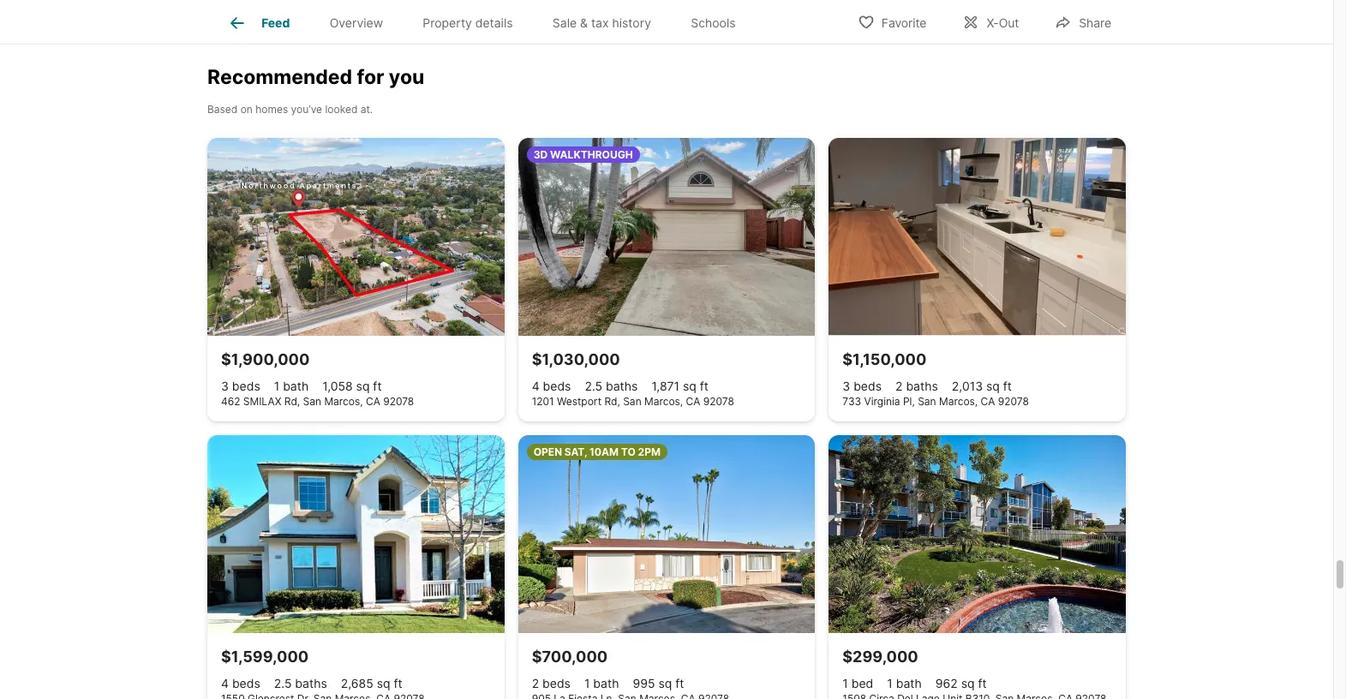 Task type: locate. For each thing, give the bounding box(es) containing it.
bath for $299,000
[[896, 676, 922, 691]]

sq right "1,871"
[[683, 379, 697, 393]]

sq right 2,013
[[986, 379, 1000, 393]]

ca
[[366, 395, 380, 408], [686, 395, 700, 408], [981, 395, 995, 408]]

1 san from the left
[[303, 395, 321, 408]]

2.5 baths down $1,599,000
[[274, 676, 327, 691]]

baths up '1201 westport rd, san marcos, ca 92078'
[[606, 379, 638, 393]]

3 beds for $1,900,000
[[221, 379, 260, 393]]

1 rd, from the left
[[284, 395, 300, 408]]

sq
[[356, 379, 370, 393], [683, 379, 697, 393], [986, 379, 1000, 393], [377, 676, 390, 691], [658, 676, 672, 691], [961, 676, 975, 691]]

2.5 baths
[[585, 379, 638, 393], [274, 676, 327, 691]]

2 san from the left
[[623, 395, 642, 408]]

4 beds for $1,599,000
[[221, 676, 260, 691]]

beds for $1,900,000
[[232, 379, 260, 393]]

0 horizontal spatial 2.5 baths
[[274, 676, 327, 691]]

baths
[[606, 379, 638, 393], [906, 379, 938, 393], [295, 676, 327, 691]]

1 ca from the left
[[366, 395, 380, 408]]

property details tab
[[403, 3, 533, 44]]

x-
[[987, 15, 999, 30]]

rd, right westport
[[604, 395, 620, 408]]

3 up 462
[[221, 379, 229, 393]]

ft right 1,058
[[373, 379, 382, 393]]

you've
[[291, 103, 322, 115]]

0 horizontal spatial bath
[[283, 379, 309, 393]]

3 marcos, from the left
[[939, 395, 978, 408]]

3 for $1,150,000
[[843, 379, 850, 393]]

marcos, down 2,013
[[939, 395, 978, 408]]

marcos, down "1,871"
[[644, 395, 683, 408]]

1 bath down $700,000
[[584, 676, 619, 691]]

ft
[[373, 379, 382, 393], [700, 379, 709, 393], [1003, 379, 1012, 393], [394, 676, 402, 691], [675, 676, 684, 691], [978, 676, 987, 691]]

ft right "1,871"
[[700, 379, 709, 393]]

4 down $1,599,000
[[221, 676, 229, 691]]

1 bath
[[274, 379, 309, 393], [584, 676, 619, 691], [887, 676, 922, 691]]

1 up smilax
[[274, 379, 280, 393]]

ft right 2,013
[[1003, 379, 1012, 393]]

sq for $299,000
[[961, 676, 975, 691]]

2 horizontal spatial bath
[[896, 676, 922, 691]]

2 horizontal spatial 1 bath
[[887, 676, 922, 691]]

1 bath down $299,000
[[887, 676, 922, 691]]

0 horizontal spatial 3 beds
[[221, 379, 260, 393]]

1 bath for $1,900,000
[[274, 379, 309, 393]]

sq for $1,030,000
[[683, 379, 697, 393]]

sq right 2,685
[[377, 676, 390, 691]]

ft right 962
[[978, 676, 987, 691]]

ft right 2,685
[[394, 676, 402, 691]]

sq for $700,000
[[658, 676, 672, 691]]

1 horizontal spatial san
[[623, 395, 642, 408]]

3 beds
[[221, 379, 260, 393], [843, 379, 882, 393]]

$1,150,000
[[843, 350, 927, 368]]

ft for $1,150,000
[[1003, 379, 1012, 393]]

2 3 from the left
[[843, 379, 850, 393]]

2.5 for $1,599,000
[[274, 676, 292, 691]]

based on homes you've looked at.
[[207, 103, 373, 115]]

ca down the 1,058 sq ft
[[366, 395, 380, 408]]

recommended for you
[[207, 65, 424, 89]]

share button
[[1041, 4, 1126, 39]]

bath left 995 on the left bottom
[[593, 676, 619, 691]]

san right pl,
[[918, 395, 936, 408]]

1 horizontal spatial rd,
[[604, 395, 620, 408]]

2 marcos, from the left
[[644, 395, 683, 408]]

bath up "462 smilax rd, san marcos, ca 92078"
[[283, 379, 309, 393]]

1 horizontal spatial 3
[[843, 379, 850, 393]]

2pm
[[638, 445, 661, 458]]

sq for $1,900,000
[[356, 379, 370, 393]]

ca down 1,871 sq ft
[[686, 395, 700, 408]]

0 horizontal spatial ca
[[366, 395, 380, 408]]

rd, for $1,900,000
[[284, 395, 300, 408]]

0 horizontal spatial 2.5
[[274, 676, 292, 691]]

ft for $1,900,000
[[373, 379, 382, 393]]

beds up "virginia" on the right bottom
[[854, 379, 882, 393]]

1 down $700,000
[[584, 676, 590, 691]]

ca down 2,013 sq ft
[[981, 395, 995, 408]]

on
[[240, 103, 253, 115]]

1201 westport rd, san marcos, ca 92078
[[532, 395, 734, 408]]

2 horizontal spatial baths
[[906, 379, 938, 393]]

1 vertical spatial 2.5 baths
[[274, 676, 327, 691]]

1 horizontal spatial marcos,
[[644, 395, 683, 408]]

2.5 baths for $1,030,000
[[585, 379, 638, 393]]

10am
[[590, 445, 619, 458]]

property details
[[423, 16, 513, 30]]

2.5 down $1,599,000
[[274, 676, 292, 691]]

1 3 beds from the left
[[221, 379, 260, 393]]

1 vertical spatial 2
[[532, 676, 539, 691]]

sq right 1,058
[[356, 379, 370, 393]]

tab list
[[207, 0, 769, 44]]

1 vertical spatial 2.5
[[274, 676, 292, 691]]

beds up 462
[[232, 379, 260, 393]]

1 horizontal spatial 2
[[895, 379, 903, 393]]

tab list containing feed
[[207, 0, 769, 44]]

1 horizontal spatial 3 beds
[[843, 379, 882, 393]]

baths up pl,
[[906, 379, 938, 393]]

1 horizontal spatial baths
[[606, 379, 638, 393]]

san for $1,030,000
[[623, 395, 642, 408]]

beds down $1,599,000
[[232, 676, 260, 691]]

share
[[1079, 15, 1111, 30]]

0 horizontal spatial san
[[303, 395, 321, 408]]

3 beds up 462
[[221, 379, 260, 393]]

3
[[221, 379, 229, 393], [843, 379, 850, 393]]

2 ca from the left
[[686, 395, 700, 408]]

0 horizontal spatial baths
[[295, 676, 327, 691]]

0 horizontal spatial 4
[[221, 676, 229, 691]]

2 horizontal spatial 92078
[[998, 395, 1029, 408]]

rd, right smilax
[[284, 395, 300, 408]]

0 horizontal spatial rd,
[[284, 395, 300, 408]]

1,058
[[322, 379, 353, 393]]

1 horizontal spatial 4 beds
[[532, 379, 571, 393]]

1 bath for $700,000
[[584, 676, 619, 691]]

1 for $700,000
[[584, 676, 590, 691]]

sq right 962
[[961, 676, 975, 691]]

0 horizontal spatial 1 bath
[[274, 379, 309, 393]]

bath left 962
[[896, 676, 922, 691]]

2,013 sq ft
[[952, 379, 1012, 393]]

2 horizontal spatial ca
[[981, 395, 995, 408]]

0 vertical spatial 2.5 baths
[[585, 379, 638, 393]]

1 horizontal spatial 92078
[[703, 395, 734, 408]]

san right smilax
[[303, 395, 321, 408]]

sq right 995 on the left bottom
[[658, 676, 672, 691]]

0 horizontal spatial 4 beds
[[221, 676, 260, 691]]

baths left 2,685
[[295, 676, 327, 691]]

733
[[843, 395, 861, 408]]

0 vertical spatial 4
[[532, 379, 540, 393]]

3 ca from the left
[[981, 395, 995, 408]]

baths for $1,599,000
[[295, 676, 327, 691]]

1 92078 from the left
[[383, 395, 414, 408]]

0 vertical spatial 4 beds
[[532, 379, 571, 393]]

2,013
[[952, 379, 983, 393]]

462
[[221, 395, 240, 408]]

favorite
[[882, 15, 927, 30]]

4 beds up the 1201
[[532, 379, 571, 393]]

san up the to
[[623, 395, 642, 408]]

4
[[532, 379, 540, 393], [221, 676, 229, 691]]

1 bath for $299,000
[[887, 676, 922, 691]]

recommended
[[207, 65, 352, 89]]

3 up 733
[[843, 379, 850, 393]]

2 up "virginia" on the right bottom
[[895, 379, 903, 393]]

virginia
[[864, 395, 900, 408]]

3 92078 from the left
[[998, 395, 1029, 408]]

4 beds down $1,599,000
[[221, 676, 260, 691]]

962 sq ft
[[936, 676, 987, 691]]

0 horizontal spatial 2
[[532, 676, 539, 691]]

733 virginia pl, san marcos, ca 92078
[[843, 395, 1029, 408]]

0 horizontal spatial marcos,
[[324, 395, 363, 408]]

4 for $1,599,000
[[221, 676, 229, 691]]

marcos,
[[324, 395, 363, 408], [644, 395, 683, 408], [939, 395, 978, 408]]

san
[[303, 395, 321, 408], [623, 395, 642, 408], [918, 395, 936, 408]]

schools
[[691, 16, 736, 30]]

marcos, for $1,150,000
[[939, 395, 978, 408]]

2 horizontal spatial san
[[918, 395, 936, 408]]

beds down $700,000
[[542, 676, 571, 691]]

$700,000
[[532, 648, 608, 666]]

for
[[357, 65, 384, 89]]

1 horizontal spatial 2.5 baths
[[585, 379, 638, 393]]

schools tab
[[671, 3, 756, 44]]

beds for $1,150,000
[[854, 379, 882, 393]]

rd,
[[284, 395, 300, 408], [604, 395, 620, 408]]

2 92078 from the left
[[703, 395, 734, 408]]

sq for $1,599,000
[[377, 676, 390, 691]]

2 3 beds from the left
[[843, 379, 882, 393]]

ca for $1,150,000
[[981, 395, 995, 408]]

2.5 up westport
[[585, 379, 602, 393]]

4 beds
[[532, 379, 571, 393], [221, 676, 260, 691]]

1 bed
[[843, 676, 873, 691]]

4 up the 1201
[[532, 379, 540, 393]]

1 vertical spatial 4 beds
[[221, 676, 260, 691]]

ca for $1,900,000
[[366, 395, 380, 408]]

1 horizontal spatial bath
[[593, 676, 619, 691]]

1 bath up "462 smilax rd, san marcos, ca 92078"
[[274, 379, 309, 393]]

homes
[[256, 103, 288, 115]]

1 horizontal spatial ca
[[686, 395, 700, 408]]

ft for $299,000
[[978, 676, 987, 691]]

bath
[[283, 379, 309, 393], [593, 676, 619, 691], [896, 676, 922, 691]]

4 for $1,030,000
[[532, 379, 540, 393]]

0 vertical spatial 2.5
[[585, 379, 602, 393]]

1,871 sq ft
[[652, 379, 709, 393]]

4 beds for $1,030,000
[[532, 379, 571, 393]]

2
[[895, 379, 903, 393], [532, 676, 539, 691]]

2.5 baths up '1201 westport rd, san marcos, ca 92078'
[[585, 379, 638, 393]]

2 rd, from the left
[[604, 395, 620, 408]]

1 3 from the left
[[221, 379, 229, 393]]

3 beds up 733
[[843, 379, 882, 393]]

beds for $1,030,000
[[543, 379, 571, 393]]

995 sq ft
[[633, 676, 684, 691]]

3 san from the left
[[918, 395, 936, 408]]

0 horizontal spatial 3
[[221, 379, 229, 393]]

1
[[274, 379, 280, 393], [584, 676, 590, 691], [843, 676, 848, 691], [887, 676, 893, 691]]

3 for $1,900,000
[[221, 379, 229, 393]]

walkthrough
[[550, 148, 633, 161]]

overview tab
[[310, 3, 403, 44]]

2 horizontal spatial marcos,
[[939, 395, 978, 408]]

beds for $1,599,000
[[232, 676, 260, 691]]

ft for $1,599,000
[[394, 676, 402, 691]]

0 horizontal spatial 92078
[[383, 395, 414, 408]]

1 vertical spatial 4
[[221, 676, 229, 691]]

open sat, 10am to 2pm
[[534, 445, 661, 458]]

ft right 995 on the left bottom
[[675, 676, 684, 691]]

1 marcos, from the left
[[324, 395, 363, 408]]

beds
[[232, 379, 260, 393], [543, 379, 571, 393], [854, 379, 882, 393], [232, 676, 260, 691], [542, 676, 571, 691]]

2.5
[[585, 379, 602, 393], [274, 676, 292, 691]]

beds up the 1201
[[543, 379, 571, 393]]

1 horizontal spatial 2.5
[[585, 379, 602, 393]]

2 down $700,000
[[532, 676, 539, 691]]

photo of 905 la fiesta ln, san marcos, ca 92078 image
[[518, 435, 815, 633]]

1 horizontal spatial 1 bath
[[584, 676, 619, 691]]

1 right bed
[[887, 676, 893, 691]]

92078
[[383, 395, 414, 408], [703, 395, 734, 408], [998, 395, 1029, 408]]

x-out button
[[948, 4, 1034, 39]]

0 vertical spatial 2
[[895, 379, 903, 393]]

beds for $700,000
[[542, 676, 571, 691]]

92078 for $1,030,000
[[703, 395, 734, 408]]

1 horizontal spatial 4
[[532, 379, 540, 393]]

marcos, down 1,058
[[324, 395, 363, 408]]



Task type: describe. For each thing, give the bounding box(es) containing it.
$1,900,000
[[221, 350, 310, 368]]

smilax
[[243, 395, 281, 408]]

san for $1,900,000
[[303, 395, 321, 408]]

bath for $1,900,000
[[283, 379, 309, 393]]

based
[[207, 103, 238, 115]]

462 smilax rd, san marcos, ca 92078
[[221, 395, 414, 408]]

ca for $1,030,000
[[686, 395, 700, 408]]

sale & tax history
[[553, 16, 651, 30]]

property
[[423, 16, 472, 30]]

san for $1,150,000
[[918, 395, 936, 408]]

3d walkthrough
[[534, 148, 633, 161]]

at.
[[361, 103, 373, 115]]

favorite button
[[843, 4, 941, 39]]

marcos, for $1,030,000
[[644, 395, 683, 408]]

to
[[621, 445, 636, 458]]

92078 for $1,150,000
[[998, 395, 1029, 408]]

2.5 baths for $1,599,000
[[274, 676, 327, 691]]

2 baths
[[895, 379, 938, 393]]

1201
[[532, 395, 554, 408]]

feed link
[[227, 13, 290, 33]]

2 for 2 beds
[[532, 676, 539, 691]]

sq for $1,150,000
[[986, 379, 1000, 393]]

2,685 sq ft
[[341, 676, 402, 691]]

2 for 2 baths
[[895, 379, 903, 393]]

details
[[475, 16, 513, 30]]

out
[[999, 15, 1019, 30]]

westport
[[557, 395, 602, 408]]

$299,000
[[843, 648, 918, 666]]

overview
[[330, 16, 383, 30]]

1,058 sq ft
[[322, 379, 382, 393]]

open
[[534, 445, 562, 458]]

photo of 1508 circa del lago unit b310, san marcos, ca 92078 image
[[829, 435, 1126, 633]]

x-out
[[987, 15, 1019, 30]]

feed
[[261, 16, 290, 30]]

ft for $700,000
[[675, 676, 684, 691]]

1 left bed
[[843, 676, 848, 691]]

marcos, for $1,900,000
[[324, 395, 363, 408]]

looked
[[325, 103, 358, 115]]

pl,
[[903, 395, 915, 408]]

2,685
[[341, 676, 373, 691]]

baths for $1,150,000
[[906, 379, 938, 393]]

3 beds for $1,150,000
[[843, 379, 882, 393]]

2.5 for $1,030,000
[[585, 379, 602, 393]]

history
[[612, 16, 651, 30]]

sale
[[553, 16, 577, 30]]

sale & tax history tab
[[533, 3, 671, 44]]

bath for $700,000
[[593, 676, 619, 691]]

photo of 1550 glencrest dr, san marcos, ca 92078 image
[[207, 435, 504, 633]]

$1,030,000
[[532, 350, 620, 368]]

ft for $1,030,000
[[700, 379, 709, 393]]

photo of 733 virginia pl, san marcos, ca 92078 image
[[829, 138, 1126, 336]]

you
[[389, 65, 424, 89]]

sat,
[[565, 445, 587, 458]]

1,871
[[652, 379, 680, 393]]

995
[[633, 676, 655, 691]]

photo of 1201 westport rd, san marcos, ca 92078 image
[[518, 138, 815, 336]]

1 for $1,900,000
[[274, 379, 280, 393]]

962
[[936, 676, 958, 691]]

$1,599,000
[[221, 648, 309, 666]]

photo of 462 smilax rd, san marcos, ca 92078 image
[[207, 138, 504, 336]]

bed
[[852, 676, 873, 691]]

1 for $299,000
[[887, 676, 893, 691]]

&
[[580, 16, 588, 30]]

3d
[[534, 148, 548, 161]]

baths for $1,030,000
[[606, 379, 638, 393]]

2 beds
[[532, 676, 571, 691]]

rd, for $1,030,000
[[604, 395, 620, 408]]

tax
[[591, 16, 609, 30]]

92078 for $1,900,000
[[383, 395, 414, 408]]



Task type: vqa. For each thing, say whether or not it's contained in the screenshot.
Out
yes



